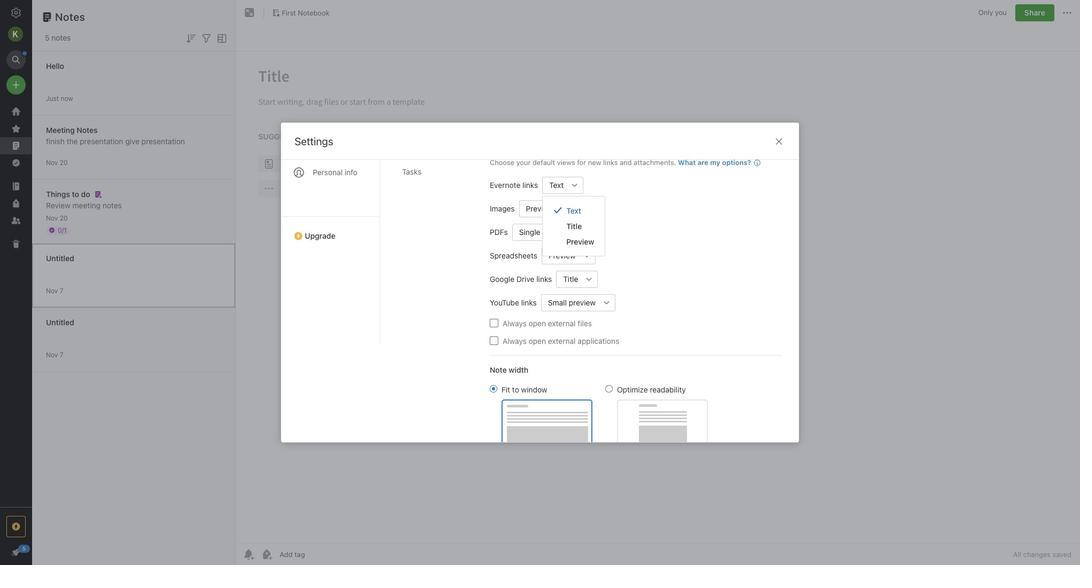 Task type: describe. For each thing, give the bounding box(es) containing it.
text link
[[543, 203, 605, 218]]

text button
[[542, 177, 566, 194]]

choose your default views for new links and attachments.
[[490, 158, 676, 167]]

what are my options?
[[678, 158, 751, 167]]

to for things
[[72, 190, 79, 199]]

share button
[[1016, 4, 1055, 21]]

notebook
[[298, 8, 330, 17]]

always for always open external applications
[[503, 337, 527, 346]]

upgrade button
[[281, 217, 380, 245]]

close image
[[773, 135, 786, 148]]

settings
[[295, 135, 333, 148]]

5
[[45, 33, 49, 42]]

now
[[61, 94, 73, 102]]

fit to window
[[502, 385, 547, 394]]

Choose default view option for YouTube links field
[[541, 294, 616, 312]]

drive
[[517, 275, 535, 284]]

small preview
[[548, 298, 596, 308]]

text inside button
[[549, 181, 564, 190]]

0 vertical spatial preview button
[[519, 200, 556, 217]]

evernote links
[[490, 181, 538, 190]]

0 vertical spatial notes
[[51, 33, 71, 42]]

always for always open external files
[[503, 319, 527, 328]]

your
[[516, 158, 531, 167]]

1 nov 7 from the top
[[46, 287, 63, 295]]

1 20 from the top
[[60, 159, 68, 167]]

1 nov 20 from the top
[[46, 159, 68, 167]]

notes inside meeting notes finish the presentation give presentation
[[77, 125, 98, 135]]

spreadsheets
[[490, 251, 537, 260]]

Choose default view option for PDFs field
[[512, 224, 579, 241]]

single
[[519, 228, 540, 237]]

options?
[[722, 158, 751, 167]]

fit
[[502, 385, 510, 394]]

text inside dropdown list menu
[[566, 206, 581, 215]]

links left and on the right top of the page
[[603, 158, 618, 167]]

links down your
[[523, 181, 538, 190]]

things to do
[[46, 190, 90, 199]]

expand note image
[[243, 6, 256, 19]]

0 vertical spatial preview
[[526, 204, 553, 213]]

preview inside dropdown list menu
[[566, 237, 594, 246]]

external for applications
[[548, 337, 576, 346]]

things
[[46, 190, 70, 199]]

do
[[81, 190, 90, 199]]

Choose default view option for Google Drive links field
[[556, 271, 598, 288]]

attachments.
[[634, 158, 676, 167]]

meeting
[[72, 201, 101, 210]]

review meeting notes
[[46, 201, 122, 210]]

only
[[979, 8, 993, 17]]

5 notes
[[45, 33, 71, 42]]

tasks
[[402, 167, 422, 176]]

note list element
[[32, 0, 236, 566]]

optimize
[[617, 385, 648, 394]]

personal
[[313, 168, 343, 177]]

small preview button
[[541, 294, 598, 312]]

2 vertical spatial preview
[[549, 251, 576, 260]]

3 nov from the top
[[46, 287, 58, 295]]

2 20 from the top
[[60, 214, 68, 222]]

share
[[1025, 8, 1046, 17]]

preview
[[569, 298, 596, 308]]

first
[[282, 8, 296, 17]]

open for always open external files
[[529, 319, 546, 328]]

preview link
[[543, 234, 605, 249]]

you
[[995, 8, 1007, 17]]

what
[[678, 158, 696, 167]]

changes
[[1023, 551, 1051, 559]]

option group containing fit to window
[[490, 384, 708, 452]]

youtube
[[490, 298, 519, 308]]

readability
[[650, 385, 686, 394]]

hello
[[46, 61, 64, 70]]

first notebook button
[[268, 5, 333, 20]]

choose
[[490, 158, 515, 167]]

open for always open external applications
[[529, 337, 546, 346]]

1 nov from the top
[[46, 159, 58, 167]]

are
[[698, 158, 709, 167]]

evernote
[[490, 181, 521, 190]]

upgrade image
[[10, 521, 22, 534]]

title inside 'button'
[[563, 275, 578, 284]]

1 vertical spatial preview button
[[542, 247, 578, 264]]

to for fit
[[512, 385, 519, 394]]

title inside dropdown list menu
[[566, 222, 582, 231]]

upgrade
[[305, 232, 335, 241]]

Always open external applications checkbox
[[490, 337, 498, 345]]

google drive links
[[490, 275, 552, 284]]

Choose default view option for Evernote links field
[[542, 177, 584, 194]]

youtube links
[[490, 298, 537, 308]]

images
[[490, 204, 515, 213]]

the
[[67, 137, 78, 146]]

width
[[509, 366, 528, 375]]



Task type: locate. For each thing, give the bounding box(es) containing it.
0 vertical spatial untitled
[[46, 254, 74, 263]]

links
[[603, 158, 618, 167], [523, 181, 538, 190], [537, 275, 552, 284], [521, 298, 537, 308]]

1 horizontal spatial presentation
[[142, 137, 185, 146]]

optimize readability
[[617, 385, 686, 394]]

external
[[548, 319, 576, 328], [548, 337, 576, 346]]

20 down finish
[[60, 159, 68, 167]]

meeting
[[46, 125, 75, 135]]

window
[[521, 385, 547, 394]]

1 vertical spatial notes
[[103, 201, 122, 210]]

1 vertical spatial notes
[[77, 125, 98, 135]]

2 presentation from the left
[[142, 137, 185, 146]]

0 horizontal spatial notes
[[51, 33, 71, 42]]

meeting notes finish the presentation give presentation
[[46, 125, 185, 146]]

0 horizontal spatial text
[[549, 181, 564, 190]]

preview down 'preview' link
[[549, 251, 576, 260]]

title button
[[556, 271, 581, 288]]

2 always from the top
[[503, 337, 527, 346]]

review
[[46, 201, 70, 210]]

my
[[710, 158, 720, 167]]

1 presentation from the left
[[80, 137, 123, 146]]

pdfs
[[490, 228, 508, 237]]

0 vertical spatial title
[[566, 222, 582, 231]]

presentation right give
[[142, 137, 185, 146]]

2 7 from the top
[[60, 351, 63, 359]]

1 always from the top
[[503, 319, 527, 328]]

1 vertical spatial to
[[512, 385, 519, 394]]

dropdown list menu
[[543, 203, 605, 249]]

nov
[[46, 159, 58, 167], [46, 214, 58, 222], [46, 287, 58, 295], [46, 351, 58, 359]]

to
[[72, 190, 79, 199], [512, 385, 519, 394]]

title link
[[543, 218, 605, 234]]

presentation right the
[[80, 137, 123, 146]]

1 vertical spatial external
[[548, 337, 576, 346]]

0 vertical spatial open
[[529, 319, 546, 328]]

2 external from the top
[[548, 337, 576, 346]]

1 7 from the top
[[60, 287, 63, 295]]

personal info
[[313, 168, 358, 177]]

0 vertical spatial nov 7
[[46, 287, 63, 295]]

0 vertical spatial text
[[549, 181, 564, 190]]

tree
[[0, 103, 32, 507]]

notes
[[51, 33, 71, 42], [103, 201, 122, 210]]

Choose default view option for Images field
[[519, 200, 573, 217]]

google
[[490, 275, 515, 284]]

2 nov from the top
[[46, 214, 58, 222]]

20 up 0/1
[[60, 214, 68, 222]]

nov 20 down finish
[[46, 159, 68, 167]]

0 vertical spatial nov 20
[[46, 159, 68, 167]]

page
[[542, 228, 560, 237]]

tab list containing personal info
[[281, 62, 380, 344]]

files
[[578, 319, 592, 328]]

nov 20
[[46, 159, 68, 167], [46, 214, 68, 222]]

saved
[[1053, 551, 1072, 559]]

open down always open external files
[[529, 337, 546, 346]]

links right drive
[[537, 275, 552, 284]]

preview
[[526, 204, 553, 213], [566, 237, 594, 246], [549, 251, 576, 260]]

default
[[533, 158, 555, 167]]

1 vertical spatial 7
[[60, 351, 63, 359]]

always open external applications
[[503, 337, 619, 346]]

untitled
[[46, 254, 74, 263], [46, 318, 74, 327]]

always right always open external files checkbox
[[503, 319, 527, 328]]

note width
[[490, 366, 528, 375]]

only you
[[979, 8, 1007, 17]]

to inside the note list element
[[72, 190, 79, 199]]

views
[[557, 158, 575, 167]]

nov 20 down "review"
[[46, 214, 68, 222]]

just
[[46, 94, 59, 102]]

finish
[[46, 137, 65, 146]]

0 vertical spatial to
[[72, 190, 79, 199]]

1 vertical spatial title
[[563, 275, 578, 284]]

0 vertical spatial external
[[548, 319, 576, 328]]

1 vertical spatial always
[[503, 337, 527, 346]]

text up the title link on the top of page
[[566, 206, 581, 215]]

1 external from the top
[[548, 319, 576, 328]]

1 horizontal spatial to
[[512, 385, 519, 394]]

0 horizontal spatial presentation
[[80, 137, 123, 146]]

preview button up single page button at the top of the page
[[519, 200, 556, 217]]

home image
[[10, 105, 22, 118]]

single page button
[[512, 224, 562, 241]]

Always open external files checkbox
[[490, 319, 498, 328]]

to right fit
[[512, 385, 519, 394]]

note window element
[[236, 0, 1080, 566]]

tasks tab
[[394, 163, 473, 181]]

1 horizontal spatial text
[[566, 206, 581, 215]]

0 vertical spatial 7
[[60, 287, 63, 295]]

first notebook
[[282, 8, 330, 17]]

title up small preview button
[[563, 275, 578, 284]]

notes right 5
[[51, 33, 71, 42]]

0 horizontal spatial to
[[72, 190, 79, 199]]

info
[[345, 168, 358, 177]]

1 vertical spatial open
[[529, 337, 546, 346]]

1 vertical spatial 20
[[60, 214, 68, 222]]

note
[[490, 366, 507, 375]]

connected apps tab
[[282, 140, 379, 162]]

and
[[620, 158, 632, 167]]

tab list
[[281, 62, 380, 344]]

option group
[[490, 384, 708, 452]]

links down drive
[[521, 298, 537, 308]]

just now
[[46, 94, 73, 102]]

open up always open external applications
[[529, 319, 546, 328]]

notes up '5 notes' on the left top of page
[[55, 11, 85, 23]]

1 untitled from the top
[[46, 254, 74, 263]]

always right always open external applications checkbox
[[503, 337, 527, 346]]

title
[[566, 222, 582, 231], [563, 275, 578, 284]]

Optimize readability radio
[[605, 385, 613, 393]]

preview down the title link on the top of page
[[566, 237, 594, 246]]

presentation
[[80, 137, 123, 146], [142, 137, 185, 146]]

1 vertical spatial nov 7
[[46, 351, 63, 359]]

all
[[1013, 551, 1021, 559]]

notes right meeting
[[103, 201, 122, 210]]

for
[[577, 158, 586, 167]]

small
[[548, 298, 567, 308]]

1 open from the top
[[529, 319, 546, 328]]

text down views
[[549, 181, 564, 190]]

2 untitled from the top
[[46, 318, 74, 327]]

external up always open external applications
[[548, 319, 576, 328]]

single page
[[519, 228, 560, 237]]

text
[[549, 181, 564, 190], [566, 206, 581, 215]]

nov 7
[[46, 287, 63, 295], [46, 351, 63, 359]]

Note Editor text field
[[236, 51, 1080, 544]]

1 vertical spatial untitled
[[46, 318, 74, 327]]

preview button up title 'button'
[[542, 247, 578, 264]]

1 vertical spatial text
[[566, 206, 581, 215]]

2 nov 7 from the top
[[46, 351, 63, 359]]

preview up single page
[[526, 204, 553, 213]]

external down always open external files
[[548, 337, 576, 346]]

1 vertical spatial preview
[[566, 237, 594, 246]]

1 horizontal spatial notes
[[103, 201, 122, 210]]

applications
[[578, 337, 619, 346]]

notes
[[55, 11, 85, 23], [77, 125, 98, 135]]

0 vertical spatial 20
[[60, 159, 68, 167]]

add tag image
[[260, 549, 273, 562]]

2 open from the top
[[529, 337, 546, 346]]

0 vertical spatial notes
[[55, 11, 85, 23]]

external for files
[[548, 319, 576, 328]]

2 nov 20 from the top
[[46, 214, 68, 222]]

0 vertical spatial always
[[503, 319, 527, 328]]

notes up the
[[77, 125, 98, 135]]

7
[[60, 287, 63, 295], [60, 351, 63, 359]]

0/1
[[58, 226, 67, 235]]

new
[[588, 158, 601, 167]]

Choose default view option for Spreadsheets field
[[542, 247, 596, 264]]

all changes saved
[[1013, 551, 1072, 559]]

always
[[503, 319, 527, 328], [503, 337, 527, 346]]

20
[[60, 159, 68, 167], [60, 214, 68, 222]]

to left do
[[72, 190, 79, 199]]

give
[[125, 137, 140, 146]]

settings image
[[10, 6, 22, 19]]

add a reminder image
[[242, 549, 255, 562]]

4 nov from the top
[[46, 351, 58, 359]]

always open external files
[[503, 319, 592, 328]]

preview button
[[519, 200, 556, 217], [542, 247, 578, 264]]

Fit to window radio
[[490, 385, 497, 393]]

open
[[529, 319, 546, 328], [529, 337, 546, 346]]

1 vertical spatial nov 20
[[46, 214, 68, 222]]

title up 'preview' link
[[566, 222, 582, 231]]



Task type: vqa. For each thing, say whether or not it's contained in the screenshot.
2nd untitled
yes



